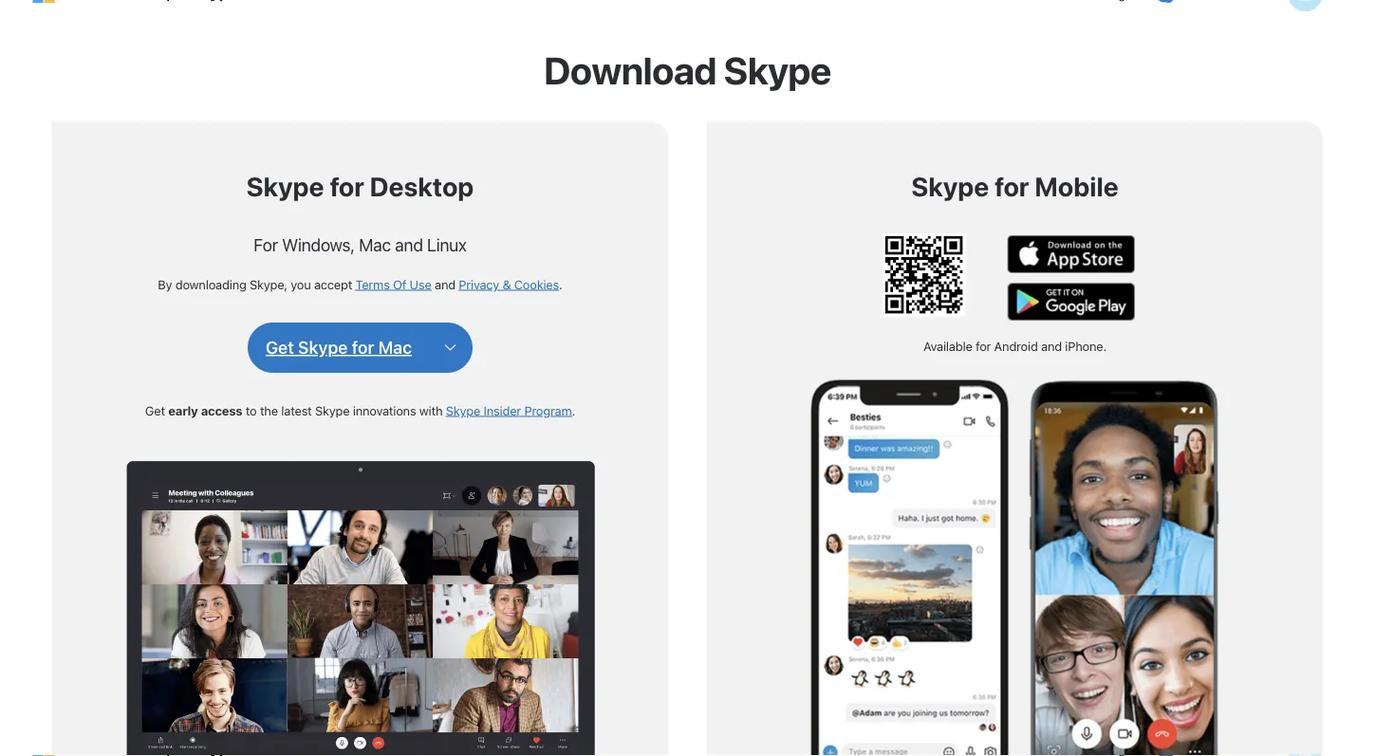 Task type: locate. For each thing, give the bounding box(es) containing it.
download
[[544, 48, 717, 93]]

0 vertical spatial and
[[395, 234, 423, 255]]

mac inside get skype for mac link
[[378, 337, 412, 358]]

downloading
[[175, 277, 246, 291]]

.
[[559, 277, 563, 291], [572, 403, 575, 418]]

download skype
[[544, 48, 831, 93]]

by downloading skype, you accept terms of use and privacy & cookies .
[[158, 277, 563, 291]]

and for available for android and iphone.
[[1041, 339, 1062, 354]]

get for get early access to the latest skype innovations with skype insider program .
[[145, 403, 165, 418]]

desktop
[[370, 171, 474, 202]]

access
[[201, 403, 242, 418]]

1 vertical spatial get
[[145, 403, 165, 418]]

and left iphone.
[[1041, 339, 1062, 354]]

and for for windows, mac and linux
[[395, 234, 423, 255]]

by
[[158, 277, 172, 291]]

mac up terms
[[359, 234, 391, 255]]

and right use
[[435, 277, 456, 291]]

2 horizontal spatial and
[[1041, 339, 1062, 354]]

0 vertical spatial mac
[[359, 234, 391, 255]]

terms of use link
[[355, 277, 432, 291]]

for windows, mac and linux
[[254, 234, 467, 255]]

0 horizontal spatial and
[[395, 234, 423, 255]]

2 vertical spatial and
[[1041, 339, 1062, 354]]

menu bar
[[28, 0, 1347, 68]]

. right insider
[[572, 403, 575, 418]]

accept
[[314, 277, 352, 291]]

0 horizontal spatial .
[[559, 277, 563, 291]]

get left early
[[145, 403, 165, 418]]

1 horizontal spatial and
[[435, 277, 456, 291]]

and
[[395, 234, 423, 255], [435, 277, 456, 291], [1041, 339, 1062, 354]]

insider
[[484, 403, 521, 418]]

1 vertical spatial and
[[435, 277, 456, 291]]

1 vertical spatial mac
[[378, 337, 412, 358]]

1 vertical spatial .
[[572, 403, 575, 418]]

for for skype for mobile
[[995, 171, 1029, 202]]

and left the "linux" at top left
[[395, 234, 423, 255]]

0 vertical spatial .
[[559, 277, 563, 291]]

for left android
[[976, 339, 991, 354]]

get skype for mac link
[[266, 336, 412, 359]]

innovations
[[353, 403, 416, 418]]

get up the
[[266, 337, 294, 358]]

0 vertical spatial get
[[266, 337, 294, 358]]

 link
[[1155, 0, 1174, 3]]

1 horizontal spatial .
[[572, 403, 575, 418]]

mac
[[359, 234, 391, 255], [378, 337, 412, 358]]

with
[[419, 403, 443, 418]]

of
[[393, 277, 407, 291]]

get
[[266, 337, 294, 358], [145, 403, 165, 418]]

. right &
[[559, 277, 563, 291]]

for up for windows, mac and linux
[[330, 171, 364, 202]]

skype
[[724, 48, 831, 93], [246, 171, 324, 202], [912, 171, 989, 202], [298, 337, 348, 358], [315, 403, 350, 418], [446, 403, 480, 418]]

for
[[330, 171, 364, 202], [995, 171, 1029, 202], [352, 337, 374, 358], [976, 339, 991, 354]]

microsoft image
[[33, 0, 135, 3]]

mac down terms of use link
[[378, 337, 412, 358]]

for left mobile
[[995, 171, 1029, 202]]

1 horizontal spatial get
[[266, 337, 294, 358]]

for for skype for desktop
[[330, 171, 364, 202]]

privacy & cookies link
[[459, 277, 559, 291]]

latest
[[281, 403, 312, 418]]

0 horizontal spatial get
[[145, 403, 165, 418]]

get skype for mac
[[266, 337, 412, 358]]

download on the appstore image
[[1008, 235, 1135, 273]]

windows,
[[282, 234, 355, 255]]

for
[[254, 234, 278, 255]]



Task type: describe. For each thing, give the bounding box(es) containing it.
skype for mobile
[[912, 171, 1119, 202]]

get it on google play image
[[1008, 283, 1135, 321]]

iphone.
[[1065, 339, 1107, 354]]

skype on mobile device image
[[811, 374, 1219, 756]]

. for skype insider program
[[572, 403, 575, 418]]

linux
[[427, 234, 467, 255]]

download skype through qr code image
[[883, 233, 966, 317]]

&
[[503, 277, 511, 291]]

android
[[994, 339, 1038, 354]]

program
[[524, 403, 572, 418]]

the
[[260, 403, 278, 418]]

privacy
[[459, 277, 499, 291]]

available
[[923, 339, 973, 354]]

for up get early access to the latest skype innovations with skype insider program .
[[352, 337, 374, 358]]

get early access to the latest skype innovations with skype insider program .
[[145, 403, 575, 418]]

early
[[168, 403, 198, 418]]

get for get skype for mac
[[266, 337, 294, 358]]

to
[[246, 403, 257, 418]]

cookies
[[514, 277, 559, 291]]

. for privacy & cookies
[[559, 277, 563, 291]]

for for available for android and iphone.
[[976, 339, 991, 354]]

mobile
[[1035, 171, 1119, 202]]

skype insider program link
[[446, 403, 572, 418]]

you
[[291, 277, 311, 291]]

skype for desktop
[[246, 171, 474, 202]]

terms
[[355, 277, 390, 291]]

use
[[410, 277, 432, 291]]

available for android and iphone.
[[923, 339, 1107, 354]]

skype,
[[250, 277, 288, 291]]



Task type: vqa. For each thing, say whether or not it's contained in the screenshot.
Downloads
no



